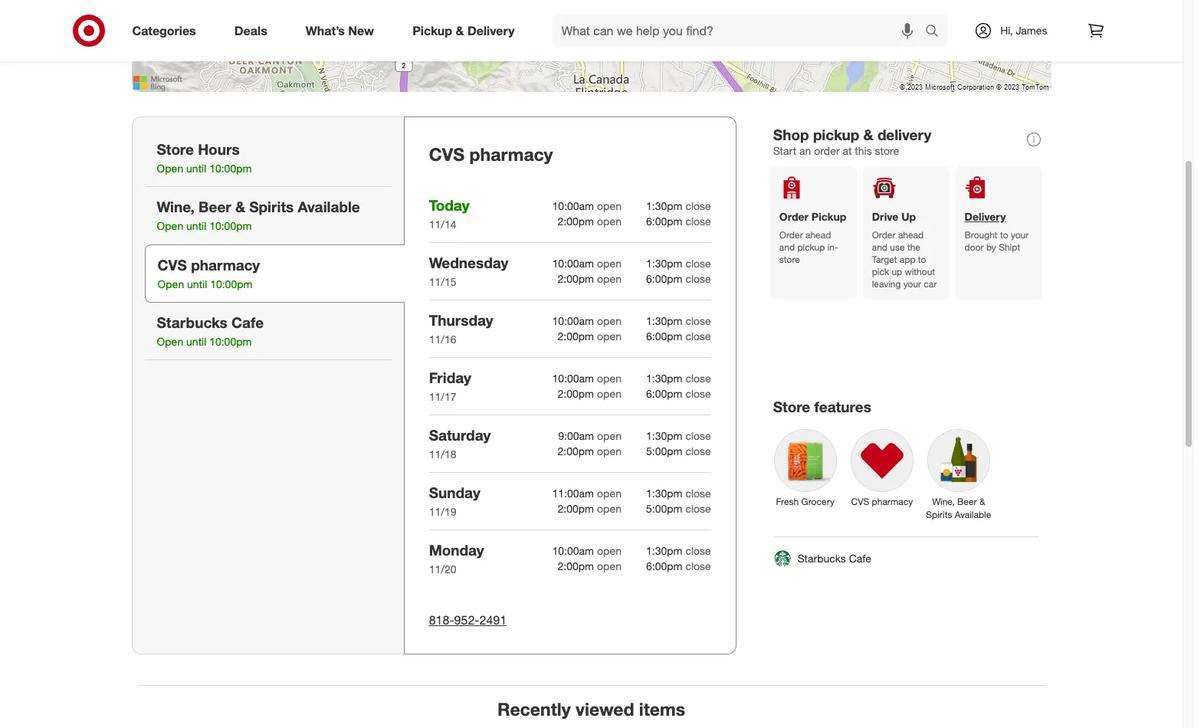 Task type: vqa. For each thing, say whether or not it's contained in the screenshot.
10:00am associated with Friday
yes



Task type: describe. For each thing, give the bounding box(es) containing it.
5 close from the top
[[686, 314, 712, 327]]

1:30pm for wednesday
[[647, 257, 683, 270]]

2:00pm for sunday
[[558, 502, 594, 515]]

use
[[891, 242, 905, 253]]

0 vertical spatial delivery
[[468, 23, 515, 38]]

store capabilities with hours, vertical tabs tab list
[[132, 117, 405, 655]]

today 11/14
[[429, 196, 470, 231]]

6:00pm close for monday
[[647, 560, 712, 573]]

grocery
[[802, 496, 835, 508]]

store inside order pickup order ahead and pickup in- store
[[780, 254, 801, 265]]

open for store hours
[[157, 162, 183, 175]]

cafe for starbucks cafe
[[849, 552, 872, 565]]

starbucks cafe
[[798, 552, 872, 565]]

thursday
[[429, 311, 494, 329]]

until for cvs
[[187, 278, 207, 291]]

recently
[[498, 698, 571, 720]]

fresh grocery link
[[767, 423, 844, 512]]

james
[[1016, 24, 1048, 37]]

cvs pharmacy link
[[844, 423, 921, 512]]

features
[[815, 398, 872, 416]]

search button
[[919, 14, 956, 51]]

deals
[[234, 23, 267, 38]]

0 horizontal spatial cvs pharmacy
[[429, 143, 553, 165]]

drive
[[872, 210, 899, 223]]

shop pickup & delivery start an order at this store
[[774, 126, 932, 157]]

5:00pm for sunday
[[647, 502, 683, 515]]

11/14
[[429, 218, 457, 231]]

2:00pm open for saturday
[[558, 445, 622, 458]]

until for store
[[186, 162, 206, 175]]

2:00pm open for wednesday
[[558, 272, 622, 285]]

2:00pm for today
[[558, 215, 594, 228]]

9:00am
[[559, 429, 594, 442]]

0 horizontal spatial pickup
[[413, 23, 452, 38]]

11/16
[[429, 333, 457, 346]]

this
[[855, 144, 872, 157]]

1:30pm close for thursday
[[647, 314, 712, 327]]

11/17
[[429, 390, 457, 403]]

1:30pm for monday
[[647, 544, 683, 557]]

available for wine, beer & spirits available
[[955, 509, 992, 521]]

1:30pm close for sunday
[[647, 487, 712, 500]]

search
[[919, 24, 956, 40]]

14 close from the top
[[686, 560, 712, 573]]

2:00pm open for monday
[[558, 560, 622, 573]]

pick
[[872, 266, 890, 278]]

10:00am open for today
[[553, 199, 622, 212]]

1:30pm for friday
[[647, 372, 683, 385]]

leaving
[[872, 278, 901, 290]]

7 open from the top
[[597, 372, 622, 385]]

pickup & delivery link
[[400, 14, 534, 48]]

pickup inside "shop pickup & delivery start an order at this store"
[[814, 126, 860, 143]]

shop
[[774, 126, 810, 143]]

brought
[[965, 229, 998, 241]]

an
[[800, 144, 812, 157]]

saturday 11/18
[[429, 426, 491, 461]]

store inside "shop pickup & delivery start an order at this store"
[[875, 144, 900, 157]]

until inside wine, beer & spirits available open until 10:00pm
[[186, 219, 206, 232]]

2:00pm open for today
[[558, 215, 622, 228]]

up
[[892, 266, 903, 278]]

starbucks for starbucks cafe open until 10:00pm
[[157, 314, 228, 331]]

1:30pm close for today
[[647, 199, 712, 212]]

10:00pm for hours
[[209, 162, 252, 175]]

store hours open until 10:00pm
[[157, 140, 252, 175]]

app
[[900, 254, 916, 265]]

fresh grocery
[[776, 496, 835, 508]]

wine, beer & spirits available
[[927, 496, 992, 521]]

6:00pm for friday
[[647, 387, 683, 400]]

categories link
[[119, 14, 215, 48]]

11:00am
[[553, 487, 594, 500]]

11:00am open
[[553, 487, 622, 500]]

1 horizontal spatial pharmacy
[[470, 143, 553, 165]]

11/15
[[429, 275, 457, 288]]

hi, james
[[1001, 24, 1048, 37]]

1 close from the top
[[686, 199, 712, 212]]

13 open from the top
[[597, 544, 622, 557]]

11/19
[[429, 505, 457, 518]]

cvs pharmacy open until 10:00pm
[[158, 256, 260, 291]]

6:00pm for today
[[647, 215, 683, 228]]

10:00am for wednesday
[[553, 257, 594, 270]]

8 open from the top
[[597, 387, 622, 400]]

door
[[965, 242, 984, 253]]

8 close from the top
[[686, 387, 712, 400]]

starbucks cafe open until 10:00pm
[[157, 314, 264, 348]]

2:00pm for thursday
[[558, 330, 594, 343]]

11/18
[[429, 448, 457, 461]]

fresh
[[776, 496, 799, 508]]

12 open from the top
[[597, 502, 622, 515]]

spirits for wine, beer & spirits available open until 10:00pm
[[249, 198, 294, 216]]

10:00am for friday
[[553, 372, 594, 385]]

5:00pm close for sunday
[[647, 502, 712, 515]]

wine, beer & spirits available open until 10:00pm
[[157, 198, 360, 232]]

5 open from the top
[[597, 314, 622, 327]]

2:00pm for wednesday
[[558, 272, 594, 285]]

at
[[843, 144, 852, 157]]

recently viewed items
[[498, 698, 686, 720]]

shipt
[[999, 242, 1021, 253]]

start
[[774, 144, 797, 157]]

& for shop pickup & delivery start an order at this store
[[864, 126, 874, 143]]

10:00pm for cafe
[[209, 335, 252, 348]]

store features
[[774, 398, 872, 416]]

sunday 11/19
[[429, 484, 481, 518]]

1:30pm close for saturday
[[647, 429, 712, 442]]

new
[[348, 23, 374, 38]]

6:00pm close for wednesday
[[647, 272, 712, 285]]

1:30pm close for friday
[[647, 372, 712, 385]]

6:00pm close for thursday
[[647, 330, 712, 343]]

cafe for starbucks cafe open until 10:00pm
[[232, 314, 264, 331]]

wine, beer & spirits available link
[[921, 423, 998, 525]]

beer for wine, beer & spirits available open until 10:00pm
[[199, 198, 231, 216]]

4 open from the top
[[597, 272, 622, 285]]

pickup inside order pickup order ahead and pickup in- store
[[812, 210, 847, 223]]

1:30pm for saturday
[[647, 429, 683, 442]]

order
[[815, 144, 840, 157]]

pickup inside order pickup order ahead and pickup in- store
[[798, 242, 825, 253]]

2:00pm open for friday
[[558, 387, 622, 400]]

7 close from the top
[[686, 372, 712, 385]]

& for wine, beer & spirits available open until 10:00pm
[[235, 198, 245, 216]]

& for wine, beer & spirits available
[[980, 496, 986, 508]]

categories
[[132, 23, 196, 38]]

cvs inside cvs pharmacy open until 10:00pm
[[158, 256, 187, 274]]

2491
[[480, 613, 507, 628]]

2:00pm open for thursday
[[558, 330, 622, 343]]

wednesday 11/15
[[429, 254, 509, 288]]

818-
[[429, 613, 454, 628]]

what's
[[306, 23, 345, 38]]

open for starbucks cafe
[[157, 335, 183, 348]]

1:30pm for today
[[647, 199, 683, 212]]

952-
[[454, 613, 480, 628]]

12 close from the top
[[686, 502, 712, 515]]

1 horizontal spatial cvs
[[429, 143, 465, 165]]

2:00pm for saturday
[[558, 445, 594, 458]]



Task type: locate. For each thing, give the bounding box(es) containing it.
2:00pm for monday
[[558, 560, 594, 573]]

0 vertical spatial to
[[1001, 229, 1009, 241]]

store inside the store hours open until 10:00pm
[[157, 140, 194, 158]]

items
[[639, 698, 686, 720]]

starbucks down grocery in the bottom of the page
[[798, 552, 847, 565]]

& inside wine, beer & spirits available open until 10:00pm
[[235, 198, 245, 216]]

store for store hours open until 10:00pm
[[157, 140, 194, 158]]

until down the hours
[[186, 162, 206, 175]]

1 horizontal spatial and
[[872, 242, 888, 253]]

store left the hours
[[157, 140, 194, 158]]

0 horizontal spatial and
[[780, 242, 795, 253]]

pharmacy
[[470, 143, 553, 165], [191, 256, 260, 274], [872, 496, 913, 508]]

5 2:00pm from the top
[[558, 445, 594, 458]]

open
[[597, 199, 622, 212], [597, 215, 622, 228], [597, 257, 622, 270], [597, 272, 622, 285], [597, 314, 622, 327], [597, 330, 622, 343], [597, 372, 622, 385], [597, 387, 622, 400], [597, 429, 622, 442], [597, 445, 622, 458], [597, 487, 622, 500], [597, 502, 622, 515], [597, 544, 622, 557], [597, 560, 622, 573]]

2:00pm open for sunday
[[558, 502, 622, 515]]

0 horizontal spatial cafe
[[232, 314, 264, 331]]

order for order pickup
[[780, 229, 803, 241]]

1 vertical spatial starbucks
[[798, 552, 847, 565]]

9:00am open
[[559, 429, 622, 442]]

0 vertical spatial store
[[157, 140, 194, 158]]

4 close from the top
[[686, 272, 712, 285]]

1 vertical spatial spirits
[[927, 509, 953, 521]]

the
[[908, 242, 921, 253]]

beer for wine, beer & spirits available
[[958, 496, 977, 508]]

wednesday
[[429, 254, 509, 271]]

6:00pm
[[647, 215, 683, 228], [647, 272, 683, 285], [647, 330, 683, 343], [647, 387, 683, 400], [647, 560, 683, 573]]

your up shipt
[[1011, 229, 1029, 241]]

1 horizontal spatial cafe
[[849, 552, 872, 565]]

10:00pm inside wine, beer & spirits available open until 10:00pm
[[209, 219, 252, 232]]

1 horizontal spatial store
[[875, 144, 900, 157]]

1 vertical spatial store
[[780, 254, 801, 265]]

to up shipt
[[1001, 229, 1009, 241]]

beer inside wine, beer & spirits available open until 10:00pm
[[199, 198, 231, 216]]

10 open from the top
[[597, 445, 622, 458]]

3 6:00pm close from the top
[[647, 330, 712, 343]]

cvs up starbucks cafe open until 10:00pm
[[158, 256, 187, 274]]

pickup up order
[[814, 126, 860, 143]]

11/20
[[429, 563, 457, 576]]

pickup
[[413, 23, 452, 38], [812, 210, 847, 223]]

6:00pm close for today
[[647, 215, 712, 228]]

order inside drive up order ahead and use the target app to pick up without leaving your car
[[872, 229, 896, 241]]

1:30pm for thursday
[[647, 314, 683, 327]]

4 2:00pm open from the top
[[558, 387, 622, 400]]

your inside delivery brought to your door by shipt
[[1011, 229, 1029, 241]]

5 6:00pm from the top
[[647, 560, 683, 573]]

spirits inside the wine, beer & spirits available
[[927, 509, 953, 521]]

0 vertical spatial store
[[875, 144, 900, 157]]

1 vertical spatial pickup
[[798, 242, 825, 253]]

sunday
[[429, 484, 481, 501]]

0 vertical spatial starbucks
[[157, 314, 228, 331]]

to up without
[[919, 254, 927, 265]]

2 1:30pm from the top
[[647, 257, 683, 270]]

6 2:00pm open from the top
[[558, 502, 622, 515]]

2 close from the top
[[686, 215, 712, 228]]

thursday 11/16
[[429, 311, 494, 346]]

monday
[[429, 541, 484, 559]]

5 2:00pm open from the top
[[558, 445, 622, 458]]

what's new link
[[293, 14, 394, 48]]

0 horizontal spatial spirits
[[249, 198, 294, 216]]

what's new
[[306, 23, 374, 38]]

your inside drive up order ahead and use the target app to pick up without leaving your car
[[904, 278, 922, 290]]

cvs right grocery in the bottom of the page
[[852, 496, 870, 508]]

3 open from the top
[[597, 257, 622, 270]]

until up starbucks cafe open until 10:00pm
[[187, 278, 207, 291]]

4 10:00am open from the top
[[553, 372, 622, 385]]

5:00pm for saturday
[[647, 445, 683, 458]]

until up cvs pharmacy open until 10:00pm
[[186, 219, 206, 232]]

2:00pm for friday
[[558, 387, 594, 400]]

11 close from the top
[[686, 487, 712, 500]]

0 vertical spatial spirits
[[249, 198, 294, 216]]

10:00pm inside starbucks cafe open until 10:00pm
[[209, 335, 252, 348]]

0 horizontal spatial to
[[919, 254, 927, 265]]

beer inside the wine, beer & spirits available
[[958, 496, 977, 508]]

1:30pm
[[647, 199, 683, 212], [647, 257, 683, 270], [647, 314, 683, 327], [647, 372, 683, 385], [647, 429, 683, 442], [647, 487, 683, 500], [647, 544, 683, 557]]

7 1:30pm from the top
[[647, 544, 683, 557]]

ahead inside drive up order ahead and use the target app to pick up without leaving your car
[[899, 229, 924, 241]]

ahead inside order pickup order ahead and pickup in- store
[[806, 229, 831, 241]]

6:00pm close
[[647, 215, 712, 228], [647, 272, 712, 285], [647, 330, 712, 343], [647, 387, 712, 400], [647, 560, 712, 573]]

7 1:30pm close from the top
[[647, 544, 712, 557]]

6:00pm close for friday
[[647, 387, 712, 400]]

0 horizontal spatial cvs
[[158, 256, 187, 274]]

starbucks for starbucks cafe
[[798, 552, 847, 565]]

0 vertical spatial pickup
[[413, 23, 452, 38]]

2 horizontal spatial pharmacy
[[872, 496, 913, 508]]

10:00am open for wednesday
[[553, 257, 622, 270]]

4 1:30pm from the top
[[647, 372, 683, 385]]

friday 11/17
[[429, 369, 472, 403]]

1:30pm for sunday
[[647, 487, 683, 500]]

10:00pm down cvs pharmacy open until 10:00pm
[[209, 335, 252, 348]]

1 vertical spatial wine,
[[933, 496, 955, 508]]

0 vertical spatial cafe
[[232, 314, 264, 331]]

spirits for wine, beer & spirits available
[[927, 509, 953, 521]]

1:30pm close
[[647, 199, 712, 212], [647, 257, 712, 270], [647, 314, 712, 327], [647, 372, 712, 385], [647, 429, 712, 442], [647, 487, 712, 500], [647, 544, 712, 557]]

1 vertical spatial available
[[955, 509, 992, 521]]

1:30pm close for monday
[[647, 544, 712, 557]]

store for store features
[[774, 398, 811, 416]]

1 horizontal spatial wine,
[[933, 496, 955, 508]]

viewed
[[576, 698, 635, 720]]

order for drive up
[[872, 229, 896, 241]]

until for starbucks
[[186, 335, 206, 348]]

and inside order pickup order ahead and pickup in- store
[[780, 242, 795, 253]]

close
[[686, 199, 712, 212], [686, 215, 712, 228], [686, 257, 712, 270], [686, 272, 712, 285], [686, 314, 712, 327], [686, 330, 712, 343], [686, 372, 712, 385], [686, 387, 712, 400], [686, 429, 712, 442], [686, 445, 712, 458], [686, 487, 712, 500], [686, 502, 712, 515], [686, 544, 712, 557], [686, 560, 712, 573]]

6:00pm for thursday
[[647, 330, 683, 343]]

1 vertical spatial pickup
[[812, 210, 847, 223]]

saturday
[[429, 426, 491, 444]]

until inside the store hours open until 10:00pm
[[186, 162, 206, 175]]

10:00am open for monday
[[553, 544, 622, 557]]

starbucks
[[157, 314, 228, 331], [798, 552, 847, 565]]

and inside drive up order ahead and use the target app to pick up without leaving your car
[[872, 242, 888, 253]]

9 open from the top
[[597, 429, 622, 442]]

1 horizontal spatial store
[[774, 398, 811, 416]]

4 6:00pm close from the top
[[647, 387, 712, 400]]

10:00am open for friday
[[553, 372, 622, 385]]

10:00am for thursday
[[553, 314, 594, 327]]

hours
[[198, 140, 240, 158]]

1 horizontal spatial beer
[[958, 496, 977, 508]]

ahead up in- at top right
[[806, 229, 831, 241]]

& inside "shop pickup & delivery start an order at this store"
[[864, 126, 874, 143]]

available inside the wine, beer & spirits available
[[955, 509, 992, 521]]

and up target
[[872, 242, 888, 253]]

pickup right new at the top of page
[[413, 23, 452, 38]]

1 5:00pm from the top
[[647, 445, 683, 458]]

1 6:00pm close from the top
[[647, 215, 712, 228]]

10:00am
[[553, 199, 594, 212], [553, 257, 594, 270], [553, 314, 594, 327], [553, 372, 594, 385], [553, 544, 594, 557]]

open
[[157, 162, 183, 175], [157, 219, 183, 232], [158, 278, 184, 291], [157, 335, 183, 348]]

9 close from the top
[[686, 429, 712, 442]]

1 vertical spatial cvs
[[158, 256, 187, 274]]

1 horizontal spatial ahead
[[899, 229, 924, 241]]

1 vertical spatial beer
[[958, 496, 977, 508]]

open for cvs pharmacy
[[158, 278, 184, 291]]

monday 11/20
[[429, 541, 484, 576]]

0 horizontal spatial ahead
[[806, 229, 831, 241]]

6 2:00pm from the top
[[558, 502, 594, 515]]

pickup up in- at top right
[[812, 210, 847, 223]]

and
[[780, 242, 795, 253], [872, 242, 888, 253]]

1 horizontal spatial cvs pharmacy
[[852, 496, 913, 508]]

10:00pm inside cvs pharmacy open until 10:00pm
[[210, 278, 253, 291]]

1 2:00pm from the top
[[558, 215, 594, 228]]

open inside starbucks cafe open until 10:00pm
[[157, 335, 183, 348]]

1 horizontal spatial pickup
[[812, 210, 847, 223]]

0 vertical spatial your
[[1011, 229, 1029, 241]]

1 horizontal spatial available
[[955, 509, 992, 521]]

1 vertical spatial cafe
[[849, 552, 872, 565]]

2 2:00pm open from the top
[[558, 272, 622, 285]]

10:00pm up starbucks cafe open until 10:00pm
[[210, 278, 253, 291]]

open inside the store hours open until 10:00pm
[[157, 162, 183, 175]]

0 vertical spatial wine,
[[157, 198, 195, 216]]

1 1:30pm from the top
[[647, 199, 683, 212]]

to inside delivery brought to your door by shipt
[[1001, 229, 1009, 241]]

3 1:30pm from the top
[[647, 314, 683, 327]]

2 and from the left
[[872, 242, 888, 253]]

1 horizontal spatial to
[[1001, 229, 1009, 241]]

10:00pm inside the store hours open until 10:00pm
[[209, 162, 252, 175]]

6:00pm for monday
[[647, 560, 683, 573]]

1 horizontal spatial your
[[1011, 229, 1029, 241]]

3 6:00pm from the top
[[647, 330, 683, 343]]

1 5:00pm close from the top
[[647, 445, 712, 458]]

10:00am open
[[553, 199, 622, 212], [553, 257, 622, 270], [553, 314, 622, 327], [553, 372, 622, 385], [553, 544, 622, 557]]

2 5:00pm from the top
[[647, 502, 683, 515]]

2 2:00pm from the top
[[558, 272, 594, 285]]

wine,
[[157, 198, 195, 216], [933, 496, 955, 508]]

until inside cvs pharmacy open until 10:00pm
[[187, 278, 207, 291]]

1 vertical spatial your
[[904, 278, 922, 290]]

4 10:00am from the top
[[553, 372, 594, 385]]

0 vertical spatial cvs pharmacy
[[429, 143, 553, 165]]

5 10:00am from the top
[[553, 544, 594, 557]]

target
[[872, 254, 898, 265]]

6 open from the top
[[597, 330, 622, 343]]

to inside drive up order ahead and use the target app to pick up without leaving your car
[[919, 254, 927, 265]]

cvs pharmacy up today
[[429, 143, 553, 165]]

0 horizontal spatial starbucks
[[157, 314, 228, 331]]

2 vertical spatial pharmacy
[[872, 496, 913, 508]]

What can we help you find? suggestions appear below search field
[[553, 14, 930, 48]]

in-
[[828, 242, 839, 253]]

1 horizontal spatial delivery
[[965, 210, 1007, 223]]

1 vertical spatial cvs pharmacy
[[852, 496, 913, 508]]

cvs pharmacy right grocery in the bottom of the page
[[852, 496, 913, 508]]

2 10:00am open from the top
[[553, 257, 622, 270]]

pharmacy inside cvs pharmacy open until 10:00pm
[[191, 256, 260, 274]]

0 horizontal spatial store
[[780, 254, 801, 265]]

818-952-2491
[[429, 613, 507, 628]]

cvs pharmacy
[[429, 143, 553, 165], [852, 496, 913, 508]]

order pickup order ahead and pickup in- store
[[780, 210, 847, 265]]

5 1:30pm close from the top
[[647, 429, 712, 442]]

delivery
[[468, 23, 515, 38], [965, 210, 1007, 223]]

&
[[456, 23, 464, 38], [864, 126, 874, 143], [235, 198, 245, 216], [980, 496, 986, 508]]

10:00pm down the hours
[[209, 162, 252, 175]]

1 vertical spatial store
[[774, 398, 811, 416]]

14 open from the top
[[597, 560, 622, 573]]

5:00pm close for saturday
[[647, 445, 712, 458]]

until down cvs pharmacy open until 10:00pm
[[186, 335, 206, 348]]

13 close from the top
[[686, 544, 712, 557]]

without
[[905, 266, 936, 278]]

0 vertical spatial 5:00pm
[[647, 445, 683, 458]]

wine, inside the wine, beer & spirits available
[[933, 496, 955, 508]]

hi,
[[1001, 24, 1013, 37]]

1 open from the top
[[597, 199, 622, 212]]

to
[[1001, 229, 1009, 241], [919, 254, 927, 265]]

6 close from the top
[[686, 330, 712, 343]]

11 open from the top
[[597, 487, 622, 500]]

ahead up the at the top of page
[[899, 229, 924, 241]]

1 horizontal spatial starbucks
[[798, 552, 847, 565]]

3 2:00pm open from the top
[[558, 330, 622, 343]]

beer
[[199, 198, 231, 216], [958, 496, 977, 508]]

3 10:00am from the top
[[553, 314, 594, 327]]

1 vertical spatial to
[[919, 254, 927, 265]]

3 10:00am open from the top
[[553, 314, 622, 327]]

6:00pm for wednesday
[[647, 272, 683, 285]]

and for drive
[[872, 242, 888, 253]]

and for order
[[780, 242, 795, 253]]

0 horizontal spatial available
[[298, 198, 360, 216]]

4 1:30pm close from the top
[[647, 372, 712, 385]]

4 2:00pm from the top
[[558, 387, 594, 400]]

wine, down the store hours open until 10:00pm
[[157, 198, 195, 216]]

1 and from the left
[[780, 242, 795, 253]]

0 vertical spatial cvs
[[429, 143, 465, 165]]

delivery
[[878, 126, 932, 143]]

1 1:30pm close from the top
[[647, 199, 712, 212]]

4 6:00pm from the top
[[647, 387, 683, 400]]

1 6:00pm from the top
[[647, 215, 683, 228]]

2 6:00pm from the top
[[647, 272, 683, 285]]

deals link
[[221, 14, 287, 48]]

spirits inside wine, beer & spirits available open until 10:00pm
[[249, 198, 294, 216]]

1 vertical spatial 5:00pm close
[[647, 502, 712, 515]]

0 horizontal spatial beer
[[199, 198, 231, 216]]

ahead
[[806, 229, 831, 241], [899, 229, 924, 241]]

1 10:00am from the top
[[553, 199, 594, 212]]

open inside cvs pharmacy open until 10:00pm
[[158, 278, 184, 291]]

0 vertical spatial 5:00pm close
[[647, 445, 712, 458]]

1 10:00am open from the top
[[553, 199, 622, 212]]

5 1:30pm from the top
[[647, 429, 683, 442]]

10:00am open for thursday
[[553, 314, 622, 327]]

6 1:30pm close from the top
[[647, 487, 712, 500]]

your down without
[[904, 278, 922, 290]]

3 2:00pm from the top
[[558, 330, 594, 343]]

friday
[[429, 369, 472, 386]]

store
[[875, 144, 900, 157], [780, 254, 801, 265]]

0 vertical spatial available
[[298, 198, 360, 216]]

2 6:00pm close from the top
[[647, 272, 712, 285]]

delivery inside delivery brought to your door by shipt
[[965, 210, 1007, 223]]

and left in- at top right
[[780, 242, 795, 253]]

until
[[186, 162, 206, 175], [186, 219, 206, 232], [187, 278, 207, 291], [186, 335, 206, 348]]

10:00am for today
[[553, 199, 594, 212]]

2 10:00am from the top
[[553, 257, 594, 270]]

1 vertical spatial delivery
[[965, 210, 1007, 223]]

available for wine, beer & spirits available open until 10:00pm
[[298, 198, 360, 216]]

until inside starbucks cafe open until 10:00pm
[[186, 335, 206, 348]]

1 vertical spatial pharmacy
[[191, 256, 260, 274]]

0 horizontal spatial pharmacy
[[191, 256, 260, 274]]

wine, for wine, beer & spirits available open until 10:00pm
[[157, 198, 195, 216]]

6 1:30pm from the top
[[647, 487, 683, 500]]

818-952-2491 link
[[429, 612, 712, 629]]

2 ahead from the left
[[899, 229, 924, 241]]

3 1:30pm close from the top
[[647, 314, 712, 327]]

open inside wine, beer & spirits available open until 10:00pm
[[157, 219, 183, 232]]

3 close from the top
[[686, 257, 712, 270]]

today
[[429, 196, 470, 214]]

cvs
[[429, 143, 465, 165], [158, 256, 187, 274], [852, 496, 870, 508]]

1 vertical spatial 5:00pm
[[647, 502, 683, 515]]

10:00pm up cvs pharmacy open until 10:00pm
[[209, 219, 252, 232]]

cvs up today
[[429, 143, 465, 165]]

7 2:00pm from the top
[[558, 560, 594, 573]]

2 5:00pm close from the top
[[647, 502, 712, 515]]

10:00pm
[[209, 162, 252, 175], [209, 219, 252, 232], [210, 278, 253, 291], [209, 335, 252, 348]]

0 horizontal spatial wine,
[[157, 198, 195, 216]]

10:00am for monday
[[553, 544, 594, 557]]

up
[[902, 210, 917, 223]]

starbucks inside starbucks cafe open until 10:00pm
[[157, 314, 228, 331]]

0 vertical spatial pickup
[[814, 126, 860, 143]]

pickup
[[814, 126, 860, 143], [798, 242, 825, 253]]

ahead for up
[[899, 229, 924, 241]]

10:00pm for pharmacy
[[210, 278, 253, 291]]

2:00pm open
[[558, 215, 622, 228], [558, 272, 622, 285], [558, 330, 622, 343], [558, 387, 622, 400], [558, 445, 622, 458], [558, 502, 622, 515], [558, 560, 622, 573]]

store left features
[[774, 398, 811, 416]]

order
[[780, 210, 809, 223], [780, 229, 803, 241], [872, 229, 896, 241]]

& inside the wine, beer & spirits available
[[980, 496, 986, 508]]

by
[[987, 242, 997, 253]]

2 1:30pm close from the top
[[647, 257, 712, 270]]

1 2:00pm open from the top
[[558, 215, 622, 228]]

wine, inside wine, beer & spirits available open until 10:00pm
[[157, 198, 195, 216]]

0 horizontal spatial store
[[157, 140, 194, 158]]

wine, right cvs pharmacy link
[[933, 496, 955, 508]]

5 10:00am open from the top
[[553, 544, 622, 557]]

wine, for wine, beer & spirits available
[[933, 496, 955, 508]]

7 2:00pm open from the top
[[558, 560, 622, 573]]

5 6:00pm close from the top
[[647, 560, 712, 573]]

cafe inside starbucks cafe open until 10:00pm
[[232, 314, 264, 331]]

ahead for pickup
[[806, 229, 831, 241]]

10 close from the top
[[686, 445, 712, 458]]

drive up order ahead and use the target app to pick up without leaving your car
[[872, 210, 937, 290]]

1:30pm close for wednesday
[[647, 257, 712, 270]]

delivery brought to your door by shipt
[[965, 210, 1029, 253]]

0 horizontal spatial delivery
[[468, 23, 515, 38]]

car
[[924, 278, 937, 290]]

starbucks down cvs pharmacy open until 10:00pm
[[157, 314, 228, 331]]

0 vertical spatial beer
[[199, 198, 231, 216]]

available
[[298, 198, 360, 216], [955, 509, 992, 521]]

1 ahead from the left
[[806, 229, 831, 241]]

2 horizontal spatial cvs
[[852, 496, 870, 508]]

pickup left in- at top right
[[798, 242, 825, 253]]

0 horizontal spatial your
[[904, 278, 922, 290]]

pickup & delivery
[[413, 23, 515, 38]]

1 horizontal spatial spirits
[[927, 509, 953, 521]]

2 vertical spatial cvs
[[852, 496, 870, 508]]

available inside wine, beer & spirits available open until 10:00pm
[[298, 198, 360, 216]]

0 vertical spatial pharmacy
[[470, 143, 553, 165]]

2 open from the top
[[597, 215, 622, 228]]



